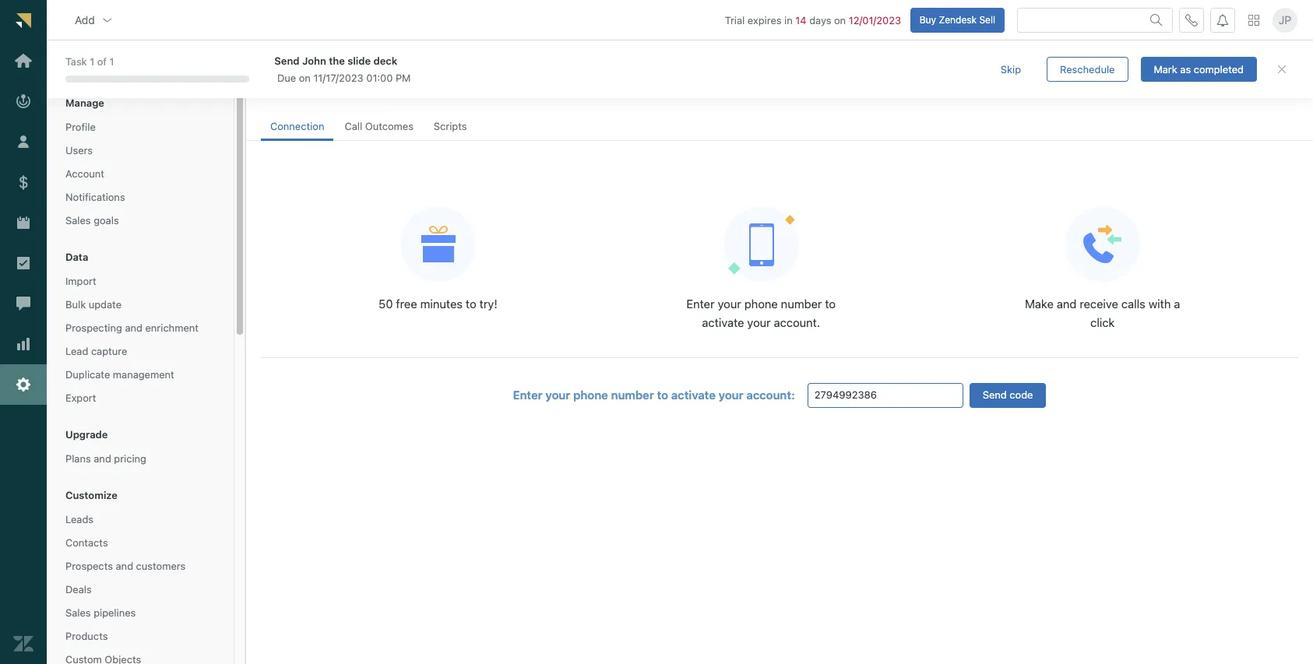Task type: describe. For each thing, give the bounding box(es) containing it.
products link
[[59, 626, 221, 647]]

voice and text call your leads and contacts directly from sell. learn about
[[261, 59, 542, 97]]

call outcomes link
[[335, 113, 423, 141]]

14
[[796, 14, 807, 26]]

of
[[97, 55, 107, 68]]

connection
[[270, 120, 324, 133]]

pricing
[[114, 453, 146, 465]]

sales pipelines link
[[59, 603, 221, 623]]

enter for enter your phone number to activate your account:
[[513, 388, 543, 402]]

and for receive
[[1057, 297, 1077, 311]]

import
[[65, 275, 96, 287]]

about
[[512, 84, 539, 97]]

notifications link
[[59, 187, 221, 207]]

sales goals link
[[59, 210, 221, 231]]

duplicate management
[[65, 369, 174, 381]]

export
[[65, 392, 96, 404]]

buy
[[920, 14, 937, 25]]

contacts link
[[59, 533, 221, 553]]

zendesk image
[[13, 634, 34, 655]]

send john the slide deck due on 11/17/2023 01:00 pm
[[275, 54, 411, 84]]

bell image
[[1217, 14, 1229, 26]]

notifications
[[65, 191, 125, 203]]

customers
[[136, 560, 186, 573]]

11/17/2023
[[314, 72, 364, 84]]

bulk update link
[[59, 295, 221, 315]]

0 vertical spatial on
[[834, 14, 846, 26]]

pm
[[396, 72, 411, 84]]

scripts link
[[425, 113, 476, 141]]

text
[[344, 59, 378, 80]]

make
[[1025, 297, 1054, 311]]

expires
[[748, 14, 782, 26]]

50
[[379, 297, 393, 311]]

bulk
[[65, 298, 86, 311]]

leads
[[305, 84, 330, 97]]

add
[[75, 13, 95, 26]]

voice
[[261, 59, 306, 80]]

jp
[[1279, 13, 1292, 26]]

deals
[[65, 584, 92, 596]]

outcomes
[[365, 120, 414, 133]]

in
[[785, 14, 793, 26]]

update
[[89, 298, 122, 311]]

send for send john the slide deck due on 11/17/2023 01:00 pm
[[275, 54, 300, 67]]

01:00
[[366, 72, 393, 84]]

calls
[[1122, 297, 1146, 311]]

prospecting and enrichment link
[[59, 318, 221, 338]]

to for enter your phone number to activate your account:
[[657, 388, 669, 402]]

goals
[[94, 214, 119, 227]]

on inside send john the slide deck due on 11/17/2023 01:00 pm
[[299, 72, 311, 84]]

code
[[1010, 389, 1033, 401]]

duplicate management link
[[59, 365, 221, 385]]

lead capture link
[[59, 341, 221, 362]]

your inside voice and text call your leads and contacts directly from sell. learn about
[[282, 84, 302, 97]]

prospects and customers link
[[59, 556, 221, 577]]

12/01/2023
[[849, 14, 901, 26]]

buy zendesk sell
[[920, 14, 996, 25]]

plans and pricing link
[[59, 449, 221, 469]]

send john the slide deck link
[[275, 53, 960, 68]]

manage
[[65, 97, 104, 109]]

sales goals
[[65, 214, 119, 227]]

cancel image
[[1276, 63, 1289, 76]]

enter your phone number to activate your account:
[[513, 388, 795, 402]]

bulk update
[[65, 298, 122, 311]]

sales for sales pipelines
[[65, 607, 91, 619]]

import link
[[59, 271, 221, 292]]

to for enter your phone number to activate your account.
[[825, 297, 836, 311]]

add button
[[62, 4, 126, 36]]

phone for enter your phone number to activate your account.
[[745, 297, 778, 311]]

task 1 of 1
[[65, 55, 114, 68]]

capture
[[91, 345, 127, 358]]

trial expires in 14 days on 12/01/2023
[[725, 14, 901, 26]]

50 free minutes to try!
[[379, 297, 498, 311]]

receive
[[1080, 297, 1119, 311]]

send code button
[[970, 383, 1047, 408]]

enter your phone number to activate your account.
[[687, 297, 836, 330]]

send for send code
[[983, 389, 1007, 401]]

send code
[[983, 389, 1033, 401]]

activate for account:
[[671, 388, 716, 402]]

prospecting
[[65, 322, 122, 334]]

deals link
[[59, 580, 221, 600]]

reschedule button
[[1047, 57, 1129, 82]]

account
[[65, 168, 104, 180]]

account link
[[59, 164, 221, 184]]

and down the 11/17/2023
[[333, 84, 351, 97]]

sales pipelines
[[65, 607, 136, 619]]

task
[[65, 55, 87, 68]]

and for customers
[[116, 560, 133, 573]]

data
[[65, 251, 88, 263]]

plans
[[65, 453, 91, 465]]

plans and pricing
[[65, 453, 146, 465]]

sell
[[980, 14, 996, 25]]

mark as completed button
[[1141, 57, 1258, 82]]



Task type: vqa. For each thing, say whether or not it's contained in the screenshot.
the bottom The Design
no



Task type: locate. For each thing, give the bounding box(es) containing it.
1 sales from the top
[[65, 214, 91, 227]]

0 vertical spatial send
[[275, 54, 300, 67]]

enter inside enter your phone number to activate your account.
[[687, 297, 715, 311]]

and down bulk update link
[[125, 322, 143, 334]]

1 horizontal spatial on
[[834, 14, 846, 26]]

1 horizontal spatial phone
[[745, 297, 778, 311]]

activate left account:
[[671, 388, 716, 402]]

call outcomes
[[345, 120, 414, 133]]

lead
[[65, 345, 88, 358]]

enter
[[687, 297, 715, 311], [513, 388, 543, 402]]

and inside make and receive calls with a click
[[1057, 297, 1077, 311]]

and right plans
[[94, 453, 111, 465]]

2 1 from the left
[[110, 55, 114, 68]]

upgrade
[[65, 429, 108, 441]]

as
[[1181, 63, 1191, 75]]

jp button
[[1273, 7, 1298, 32]]

mark
[[1154, 63, 1178, 75]]

deck
[[374, 54, 398, 67]]

enter for enter your phone number to activate your account.
[[687, 297, 715, 311]]

sales
[[65, 214, 91, 227], [65, 607, 91, 619]]

activate for account.
[[702, 316, 744, 330]]

mark as completed
[[1154, 63, 1244, 75]]

contacts
[[65, 537, 108, 549]]

management
[[113, 369, 174, 381]]

prospecting and enrichment
[[65, 322, 199, 334]]

1 vertical spatial sales
[[65, 607, 91, 619]]

on right days
[[834, 14, 846, 26]]

chevron down image
[[101, 14, 114, 26]]

sales left goals
[[65, 214, 91, 227]]

directly
[[397, 84, 432, 97]]

to
[[466, 297, 477, 311], [825, 297, 836, 311], [657, 388, 669, 402]]

lead capture
[[65, 345, 127, 358]]

1 right of on the left top of the page
[[110, 55, 114, 68]]

the
[[329, 54, 345, 67]]

to inside enter your phone number to activate your account.
[[825, 297, 836, 311]]

1 horizontal spatial number
[[781, 297, 822, 311]]

0 horizontal spatial call
[[261, 84, 279, 97]]

send inside send code button
[[983, 389, 1007, 401]]

activate left account.
[[702, 316, 744, 330]]

0 horizontal spatial number
[[611, 388, 654, 402]]

2 horizontal spatial to
[[825, 297, 836, 311]]

make and receive calls with a click
[[1025, 297, 1181, 330]]

call inside voice and text call your leads and contacts directly from sell. learn about
[[261, 84, 279, 97]]

skip
[[1001, 63, 1021, 75]]

buy zendesk sell button
[[910, 7, 1005, 32]]

leads
[[65, 513, 94, 526]]

on
[[834, 14, 846, 26], [299, 72, 311, 84]]

a
[[1174, 297, 1181, 311]]

days
[[810, 14, 832, 26]]

0 horizontal spatial 1
[[90, 55, 94, 68]]

1 vertical spatial call
[[345, 120, 362, 133]]

1 vertical spatial number
[[611, 388, 654, 402]]

click
[[1091, 316, 1115, 330]]

1 vertical spatial on
[[299, 72, 311, 84]]

profile link
[[59, 117, 221, 137]]

0 horizontal spatial on
[[299, 72, 311, 84]]

0 vertical spatial call
[[261, 84, 279, 97]]

leads link
[[59, 510, 221, 530]]

products
[[65, 630, 108, 643]]

0 horizontal spatial enter
[[513, 388, 543, 402]]

account.
[[774, 316, 821, 330]]

number for account:
[[611, 388, 654, 402]]

and down contacts link at the left
[[116, 560, 133, 573]]

number inside enter your phone number to activate your account.
[[781, 297, 822, 311]]

export link
[[59, 388, 221, 408]]

1 horizontal spatial send
[[983, 389, 1007, 401]]

None field
[[88, 59, 211, 73]]

sales down deals at bottom
[[65, 607, 91, 619]]

0 vertical spatial activate
[[702, 316, 744, 330]]

trial
[[725, 14, 745, 26]]

and up leads
[[310, 59, 340, 80]]

and for pricing
[[94, 453, 111, 465]]

sell.
[[460, 84, 480, 97]]

activate inside enter your phone number to activate your account.
[[702, 316, 744, 330]]

call
[[261, 84, 279, 97], [345, 120, 362, 133]]

number for account.
[[781, 297, 822, 311]]

1 horizontal spatial to
[[657, 388, 669, 402]]

completed
[[1194, 63, 1244, 75]]

and inside 'link'
[[125, 322, 143, 334]]

send inside send john the slide deck due on 11/17/2023 01:00 pm
[[275, 54, 300, 67]]

skip button
[[988, 57, 1035, 82]]

minutes
[[420, 297, 463, 311]]

account:
[[747, 388, 795, 402]]

number
[[781, 297, 822, 311], [611, 388, 654, 402]]

0 vertical spatial phone
[[745, 297, 778, 311]]

1 1 from the left
[[90, 55, 94, 68]]

and for enrichment
[[125, 322, 143, 334]]

send left code
[[983, 389, 1007, 401]]

0 horizontal spatial to
[[466, 297, 477, 311]]

customize
[[65, 489, 118, 502]]

and
[[310, 59, 340, 80], [333, 84, 351, 97], [1057, 297, 1077, 311], [125, 322, 143, 334], [94, 453, 111, 465], [116, 560, 133, 573]]

activate
[[702, 316, 744, 330], [671, 388, 716, 402]]

zendesk
[[939, 14, 977, 25]]

1 horizontal spatial enter
[[687, 297, 715, 311]]

call left outcomes
[[345, 120, 362, 133]]

0 vertical spatial sales
[[65, 214, 91, 227]]

zendesk products image
[[1249, 14, 1260, 25]]

profile
[[65, 121, 96, 133]]

1 horizontal spatial call
[[345, 120, 362, 133]]

2 sales from the top
[[65, 607, 91, 619]]

prospects
[[65, 560, 113, 573]]

calls image
[[1186, 14, 1198, 26]]

enrichment
[[145, 322, 199, 334]]

on up leads
[[299, 72, 311, 84]]

due
[[277, 72, 296, 84]]

send
[[275, 54, 300, 67], [983, 389, 1007, 401]]

users
[[65, 144, 93, 157]]

0 vertical spatial number
[[781, 297, 822, 311]]

1 horizontal spatial 1
[[110, 55, 114, 68]]

duplicate
[[65, 369, 110, 381]]

slide
[[348, 54, 371, 67]]

with
[[1149, 297, 1171, 311]]

contacts
[[353, 84, 394, 97]]

1 left of on the left top of the page
[[90, 55, 94, 68]]

1 vertical spatial enter
[[513, 388, 543, 402]]

call down due
[[261, 84, 279, 97]]

0 horizontal spatial phone
[[574, 388, 608, 402]]

and for text
[[310, 59, 340, 80]]

1 vertical spatial phone
[[574, 388, 608, 402]]

0 vertical spatial enter
[[687, 297, 715, 311]]

send up due
[[275, 54, 300, 67]]

connection link
[[261, 113, 334, 141]]

john
[[302, 54, 326, 67]]

1 vertical spatial send
[[983, 389, 1007, 401]]

  field
[[815, 384, 957, 407]]

phone for enter your phone number to activate your account:
[[574, 388, 608, 402]]

search image
[[1151, 14, 1163, 26]]

1 vertical spatial activate
[[671, 388, 716, 402]]

and right make
[[1057, 297, 1077, 311]]

sales for sales goals
[[65, 214, 91, 227]]

0 horizontal spatial send
[[275, 54, 300, 67]]

phone inside enter your phone number to activate your account.
[[745, 297, 778, 311]]



